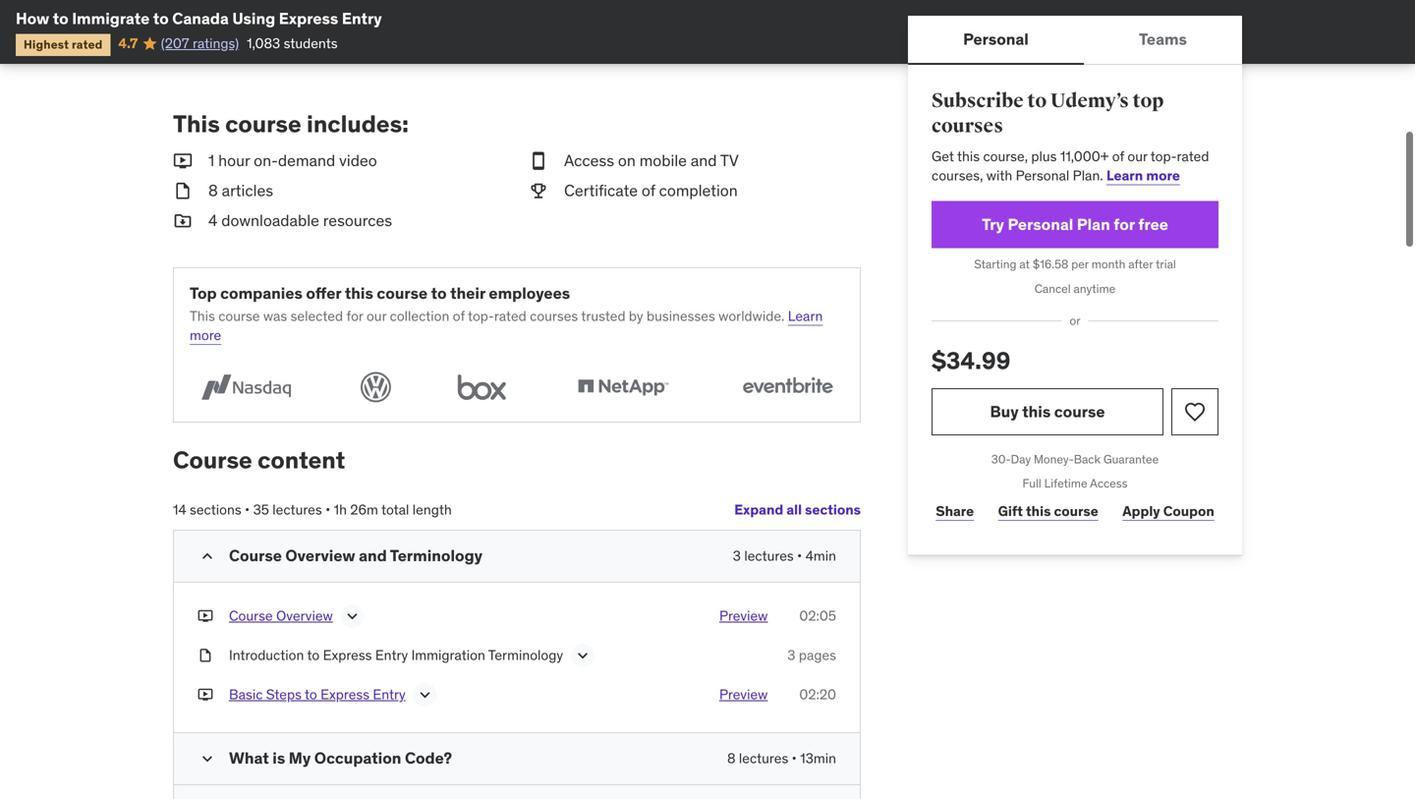 Task type: vqa. For each thing, say whether or not it's contained in the screenshot.
3 pages
yes



Task type: describe. For each thing, give the bounding box(es) containing it.
completion
[[659, 179, 738, 200]]

course down the companies
[[218, 306, 260, 324]]

course overview and terminology
[[229, 545, 483, 565]]

basic
[[229, 685, 263, 703]]

1 vertical spatial express
[[323, 645, 372, 663]]

$16.58
[[1033, 257, 1069, 272]]

box image
[[449, 368, 515, 405]]

overview for course overview and terminology
[[286, 545, 355, 565]]

02:05
[[800, 606, 837, 624]]

0 vertical spatial express
[[279, 8, 339, 29]]

worldwide.
[[719, 306, 785, 324]]

trial
[[1156, 257, 1177, 272]]

• for 8 lectures • 13min
[[792, 749, 797, 766]]

0 horizontal spatial access
[[564, 150, 614, 170]]

to inside by the end of this course you will be able to create your job bank account
[[481, 3, 493, 21]]

hour
[[218, 150, 250, 170]]

full
[[1023, 476, 1042, 491]]

small image for 1 hour on-demand video
[[173, 149, 193, 171]]

employees
[[489, 282, 570, 302]]

apply coupon
[[1123, 502, 1215, 520]]

be
[[433, 3, 448, 21]]

entry inside 'button'
[[373, 685, 406, 703]]

top companies offer this course to their employees
[[190, 282, 570, 302]]

8 articles
[[208, 179, 273, 200]]

starting at $16.58 per month after trial cancel anytime
[[975, 257, 1177, 296]]

is
[[273, 747, 285, 767]]

1 vertical spatial terminology
[[488, 645, 563, 663]]

course content
[[173, 445, 345, 474]]

share
[[936, 502, 974, 520]]

13min
[[801, 749, 837, 766]]

35
[[253, 500, 269, 518]]

highest rated
[[24, 37, 103, 52]]

wishlist image
[[1184, 400, 1207, 424]]

immigrate
[[72, 8, 150, 29]]

top
[[190, 282, 217, 302]]

teams button
[[1084, 16, 1243, 63]]

job
[[301, 22, 322, 40]]

course overview button
[[229, 606, 333, 629]]

downloadable
[[221, 209, 319, 230]]

small image for access on mobile and tv
[[529, 149, 549, 171]]

xsmall image for introduction to express entry immigration terminology
[[198, 684, 213, 704]]

selected
[[291, 306, 343, 324]]

xsmall image for highest rated
[[198, 3, 213, 22]]

steps
[[266, 685, 302, 703]]

of down access on mobile and tv
[[642, 179, 656, 200]]

with
[[987, 167, 1013, 184]]

0 vertical spatial entry
[[342, 8, 382, 29]]

(207 ratings)
[[161, 34, 239, 52]]

personal inside button
[[964, 29, 1029, 49]]

coupon
[[1164, 502, 1215, 520]]

8 lectures • 13min
[[728, 749, 837, 766]]

2 vertical spatial personal
[[1008, 214, 1074, 234]]

teams
[[1139, 29, 1188, 49]]

free
[[1139, 214, 1169, 234]]

subscribe to udemy's top courses
[[932, 89, 1164, 138]]

preview for 02:20
[[720, 685, 768, 703]]

using
[[232, 8, 275, 29]]

subscribe
[[932, 89, 1024, 113]]

8 for 8 lectures • 13min
[[728, 749, 736, 766]]

course up collection
[[377, 282, 428, 302]]

how
[[16, 8, 49, 29]]

to inside subscribe to udemy's top courses
[[1028, 89, 1047, 113]]

show lecture description image for 3 pages
[[573, 645, 593, 665]]

0 vertical spatial rated
[[72, 37, 103, 52]]

1 vertical spatial for
[[347, 306, 363, 324]]

1 hour on-demand video
[[208, 150, 377, 170]]

basic steps to express entry
[[229, 685, 406, 703]]

• left 1h 26m
[[325, 500, 331, 518]]

4 downloadable resources
[[208, 209, 392, 230]]

buy
[[991, 401, 1019, 422]]

trusted
[[581, 306, 626, 324]]

expand all sections button
[[735, 490, 861, 529]]

3 pages
[[788, 645, 837, 663]]

account
[[360, 22, 411, 40]]

this for this course was selected for our collection of top-rated courses trusted by businesses worldwide.
[[190, 306, 215, 324]]

gift
[[999, 502, 1023, 520]]

demand
[[278, 150, 335, 170]]

businesses
[[647, 306, 716, 324]]

0 vertical spatial for
[[1114, 214, 1135, 234]]

after
[[1129, 257, 1154, 272]]

lifetime
[[1045, 476, 1088, 491]]

volkswagen image
[[354, 368, 398, 405]]

how to immigrate to canada using express entry
[[16, 8, 382, 29]]

udemy's
[[1051, 89, 1129, 113]]

my
[[289, 747, 311, 767]]

1,083 students
[[247, 34, 338, 52]]

0 vertical spatial and
[[691, 150, 717, 170]]

this course includes:
[[173, 108, 409, 138]]

course for course overview and terminology
[[229, 545, 282, 565]]

0 vertical spatial terminology
[[390, 545, 483, 565]]

course up on-
[[225, 108, 302, 138]]

netapp image
[[567, 368, 680, 405]]

students
[[284, 34, 338, 52]]

1 vertical spatial our
[[367, 306, 387, 324]]

this course was selected for our collection of top-rated courses trusted by businesses worldwide.
[[190, 306, 785, 324]]

resources
[[323, 209, 392, 230]]

apply
[[1123, 502, 1161, 520]]

gift this course
[[999, 502, 1099, 520]]

3 for 3 lectures • 4min
[[733, 546, 741, 564]]

pages
[[799, 645, 837, 663]]

• for 14 sections • 35 lectures • 1h 26m total length
[[245, 500, 250, 518]]

1h 26m
[[334, 500, 378, 518]]

collection
[[390, 306, 450, 324]]

small image up xsmall image
[[198, 546, 217, 565]]

by the end of this course you will be able to create your job bank account
[[229, 3, 493, 40]]

bank
[[325, 22, 357, 40]]

to left their on the top left of page
[[431, 282, 447, 302]]

learn more link for top companies offer this course to their employees
[[190, 306, 823, 343]]

14 sections • 35 lectures • 1h 26m total length
[[173, 500, 452, 518]]

get this course, plus 11,000+ of our top-rated courses, with personal plan.
[[932, 147, 1210, 184]]

able
[[452, 3, 478, 21]]

length
[[413, 500, 452, 518]]

includes:
[[307, 108, 409, 138]]

access inside 30-day money-back guarantee full lifetime access
[[1091, 476, 1128, 491]]

highest
[[24, 37, 69, 52]]

personal inside get this course, plus 11,000+ of our top-rated courses, with personal plan.
[[1016, 167, 1070, 184]]

of down their on the top left of page
[[453, 306, 465, 324]]

code?
[[405, 747, 452, 767]]

this for get this course, plus 11,000+ of our top-rated courses, with personal plan.
[[958, 147, 980, 165]]

their
[[450, 282, 486, 302]]

all
[[787, 500, 802, 518]]

this for this course includes:
[[173, 108, 220, 138]]

lectures for what is my occupation code?
[[739, 749, 789, 766]]

0 vertical spatial lectures
[[273, 500, 322, 518]]

on-
[[254, 150, 278, 170]]



Task type: locate. For each thing, give the bounding box(es) containing it.
0 vertical spatial course
[[173, 445, 252, 474]]

this up courses,
[[958, 147, 980, 165]]

small image left '1'
[[173, 149, 193, 171]]

anytime
[[1074, 281, 1116, 296]]

sections right all
[[805, 500, 861, 518]]

preview left "02:20"
[[720, 685, 768, 703]]

express up basic steps to express entry
[[323, 645, 372, 663]]

course inside by the end of this course you will be able to create your job bank account
[[339, 3, 381, 21]]

0 horizontal spatial show lecture description image
[[343, 606, 362, 625]]

introduction to express entry immigration terminology
[[229, 645, 563, 663]]

our down top companies offer this course to their employees
[[367, 306, 387, 324]]

small image for 8 articles
[[173, 179, 193, 201]]

access down back
[[1091, 476, 1128, 491]]

overview
[[286, 545, 355, 565], [276, 606, 333, 624]]

0 vertical spatial personal
[[964, 29, 1029, 49]]

terminology down length
[[390, 545, 483, 565]]

guarantee
[[1104, 452, 1159, 467]]

1 vertical spatial show lecture description image
[[573, 645, 593, 665]]

and down 1h 26m
[[359, 545, 387, 565]]

of inside by the end of this course you will be able to create your job bank account
[[298, 3, 310, 21]]

1 horizontal spatial courses
[[932, 114, 1004, 138]]

plus
[[1032, 147, 1057, 165]]

small image
[[173, 149, 193, 171], [529, 149, 549, 171], [173, 179, 193, 201], [529, 179, 549, 201], [198, 546, 217, 565], [198, 748, 217, 768]]

what
[[229, 747, 269, 767]]

top
[[1133, 89, 1164, 113]]

will
[[409, 3, 429, 21]]

course
[[339, 3, 381, 21], [225, 108, 302, 138], [377, 282, 428, 302], [218, 306, 260, 324], [1055, 401, 1106, 422], [1054, 502, 1099, 520]]

0 vertical spatial learn
[[1107, 167, 1144, 184]]

sections right 14
[[190, 500, 242, 518]]

courses,
[[932, 167, 984, 184]]

learn more for subscribe to udemy's top courses
[[1107, 167, 1181, 184]]

• left 4min
[[797, 546, 803, 564]]

canada
[[172, 8, 229, 29]]

1 horizontal spatial sections
[[805, 500, 861, 518]]

course up back
[[1055, 401, 1106, 422]]

personal down plus
[[1016, 167, 1070, 184]]

expand
[[735, 500, 784, 518]]

lectures
[[273, 500, 322, 518], [745, 546, 794, 564], [739, 749, 789, 766]]

30-day money-back guarantee full lifetime access
[[992, 452, 1159, 491]]

learn more link for subscribe to udemy's top courses
[[1107, 167, 1181, 184]]

0 horizontal spatial learn more link
[[190, 306, 823, 343]]

to up basic steps to express entry
[[307, 645, 320, 663]]

3
[[733, 546, 741, 564], [788, 645, 796, 663]]

access up certificate
[[564, 150, 614, 170]]

try personal plan for free link
[[932, 201, 1219, 248]]

gift this course link
[[994, 492, 1103, 531]]

rated inside get this course, plus 11,000+ of our top-rated courses, with personal plan.
[[1177, 147, 1210, 165]]

sections
[[805, 500, 861, 518], [190, 500, 242, 518]]

course for course content
[[173, 445, 252, 474]]

course down 35
[[229, 545, 282, 565]]

share button
[[932, 492, 979, 531]]

to right steps
[[305, 685, 317, 703]]

buy this course button
[[932, 388, 1164, 435]]

11,000+
[[1061, 147, 1109, 165]]

this inside get this course, plus 11,000+ of our top-rated courses, with personal plan.
[[958, 147, 980, 165]]

content
[[258, 445, 345, 474]]

this up '1'
[[173, 108, 220, 138]]

learn
[[1107, 167, 1144, 184], [788, 306, 823, 324]]

show lecture description image for preview
[[343, 606, 362, 625]]

mobile
[[640, 150, 687, 170]]

1 vertical spatial lectures
[[745, 546, 794, 564]]

1 vertical spatial more
[[190, 326, 221, 343]]

apply coupon button
[[1119, 492, 1219, 531]]

was
[[263, 306, 287, 324]]

what is my occupation code?
[[229, 747, 452, 767]]

1 vertical spatial overview
[[276, 606, 333, 624]]

starting
[[975, 257, 1017, 272]]

0 vertical spatial access
[[564, 150, 614, 170]]

course inside button
[[229, 606, 273, 624]]

xsmall image
[[198, 3, 213, 22], [198, 645, 213, 664], [198, 684, 213, 704]]

cancel
[[1035, 281, 1071, 296]]

1 horizontal spatial 3
[[788, 645, 796, 663]]

entry left you
[[342, 8, 382, 29]]

to up "(207"
[[153, 8, 169, 29]]

overview inside course overview button
[[276, 606, 333, 624]]

•
[[245, 500, 250, 518], [325, 500, 331, 518], [797, 546, 803, 564], [792, 749, 797, 766]]

0 horizontal spatial courses
[[530, 306, 578, 324]]

end
[[272, 3, 295, 21]]

this up job
[[313, 3, 336, 21]]

0 horizontal spatial 8
[[208, 179, 218, 200]]

small image left what
[[198, 748, 217, 768]]

30-
[[992, 452, 1011, 467]]

preview down 3 lectures • 4min
[[720, 606, 768, 624]]

0 vertical spatial xsmall image
[[198, 3, 213, 22]]

courses down the subscribe
[[932, 114, 1004, 138]]

tv
[[721, 150, 739, 170]]

8 for 8 articles
[[208, 179, 218, 200]]

personal up the subscribe
[[964, 29, 1029, 49]]

course up 14
[[173, 445, 252, 474]]

personal up $16.58 at the top of page
[[1008, 214, 1074, 234]]

1 horizontal spatial our
[[1128, 147, 1148, 165]]

course for course overview
[[229, 606, 273, 624]]

month
[[1092, 257, 1126, 272]]

to right able
[[481, 3, 493, 21]]

3 left pages
[[788, 645, 796, 663]]

or
[[1070, 313, 1081, 328]]

xsmall image
[[198, 606, 213, 625]]

by
[[629, 306, 644, 324]]

3 xsmall image from the top
[[198, 684, 213, 704]]

to left udemy's
[[1028, 89, 1047, 113]]

for
[[1114, 214, 1135, 234], [347, 306, 363, 324]]

sections inside dropdown button
[[805, 500, 861, 518]]

1 horizontal spatial terminology
[[488, 645, 563, 663]]

on
[[618, 150, 636, 170]]

companies
[[220, 282, 303, 302]]

0 vertical spatial our
[[1128, 147, 1148, 165]]

small image left certificate
[[529, 179, 549, 201]]

this right gift
[[1026, 502, 1051, 520]]

2 vertical spatial entry
[[373, 685, 406, 703]]

small image for certificate of completion
[[529, 179, 549, 201]]

• left 35
[[245, 500, 250, 518]]

8 left '13min'
[[728, 749, 736, 766]]

lectures left '13min'
[[739, 749, 789, 766]]

0 vertical spatial show lecture description image
[[343, 606, 362, 625]]

course up introduction
[[229, 606, 273, 624]]

1 vertical spatial entry
[[375, 645, 408, 663]]

courses inside subscribe to udemy's top courses
[[932, 114, 1004, 138]]

more up free
[[1147, 167, 1181, 184]]

0 horizontal spatial more
[[190, 326, 221, 343]]

1 horizontal spatial learn more
[[1107, 167, 1181, 184]]

of up job
[[298, 3, 310, 21]]

access on mobile and tv
[[564, 150, 739, 170]]

0 vertical spatial preview
[[720, 606, 768, 624]]

courses down employees
[[530, 306, 578, 324]]

1 vertical spatial personal
[[1016, 167, 1070, 184]]

basic steps to express entry button
[[229, 684, 406, 708]]

top- down their on the top left of page
[[468, 306, 494, 324]]

top- inside get this course, plus 11,000+ of our top-rated courses, with personal plan.
[[1151, 147, 1177, 165]]

this inside button
[[1023, 401, 1051, 422]]

try personal plan for free
[[982, 214, 1169, 234]]

learn more link up free
[[1107, 167, 1181, 184]]

course overview
[[229, 606, 333, 624]]

2 xsmall image from the top
[[198, 645, 213, 664]]

1 horizontal spatial for
[[1114, 214, 1135, 234]]

for down top companies offer this course to their employees
[[347, 306, 363, 324]]

1 horizontal spatial 8
[[728, 749, 736, 766]]

course down lifetime at the right bottom of the page
[[1054, 502, 1099, 520]]

1 vertical spatial courses
[[530, 306, 578, 324]]

nasdaq image
[[190, 368, 303, 405]]

xsmall image up "(207 ratings)"
[[198, 3, 213, 22]]

learn right plan. at the top
[[1107, 167, 1144, 184]]

learn more link
[[1107, 167, 1181, 184], [190, 306, 823, 343]]

money-
[[1034, 452, 1074, 467]]

2 vertical spatial express
[[321, 685, 370, 703]]

1 vertical spatial top-
[[468, 306, 494, 324]]

this down top
[[190, 306, 215, 324]]

learn for subscribe to udemy's top courses
[[1107, 167, 1144, 184]]

this right buy
[[1023, 401, 1051, 422]]

our inside get this course, plus 11,000+ of our top-rated courses, with personal plan.
[[1128, 147, 1148, 165]]

buy this course
[[991, 401, 1106, 422]]

preview for 02:05
[[720, 606, 768, 624]]

the
[[248, 3, 268, 21]]

create
[[229, 22, 268, 40]]

xsmall image down xsmall image
[[198, 645, 213, 664]]

1 vertical spatial 8
[[728, 749, 736, 766]]

1 horizontal spatial top-
[[1151, 147, 1177, 165]]

of inside get this course, plus 11,000+ of our top-rated courses, with personal plan.
[[1113, 147, 1125, 165]]

small image up small icon
[[173, 179, 193, 201]]

1 vertical spatial 3
[[788, 645, 796, 663]]

1,083
[[247, 34, 280, 52]]

0 vertical spatial more
[[1147, 167, 1181, 184]]

0 horizontal spatial sections
[[190, 500, 242, 518]]

2 sections from the left
[[190, 500, 242, 518]]

0 horizontal spatial 3
[[733, 546, 741, 564]]

1 vertical spatial learn more link
[[190, 306, 823, 343]]

this inside by the end of this course you will be able to create your job bank account
[[313, 3, 336, 21]]

learn more down employees
[[190, 306, 823, 343]]

ratings)
[[193, 34, 239, 52]]

0 vertical spatial this
[[173, 108, 220, 138]]

small image
[[173, 209, 193, 231]]

terminology right immigration
[[488, 645, 563, 663]]

expand all sections
[[735, 500, 861, 518]]

1 horizontal spatial and
[[691, 150, 717, 170]]

4
[[208, 209, 218, 230]]

learn more link down employees
[[190, 306, 823, 343]]

lectures for course overview and terminology
[[745, 546, 794, 564]]

our right 11,000+
[[1128, 147, 1148, 165]]

overview for course overview
[[276, 606, 333, 624]]

1 vertical spatial rated
[[1177, 147, 1210, 165]]

articles
[[222, 179, 273, 200]]

• for 3 lectures • 4min
[[797, 546, 803, 564]]

1 vertical spatial learn more
[[190, 306, 823, 343]]

learn for top companies offer this course to their employees
[[788, 306, 823, 324]]

0 horizontal spatial for
[[347, 306, 363, 324]]

3 down expand
[[733, 546, 741, 564]]

this for buy this course
[[1023, 401, 1051, 422]]

more inside learn more
[[190, 326, 221, 343]]

lectures down expand
[[745, 546, 794, 564]]

2 vertical spatial lectures
[[739, 749, 789, 766]]

small image left on
[[529, 149, 549, 171]]

express right steps
[[321, 685, 370, 703]]

this for gift this course
[[1026, 502, 1051, 520]]

2 horizontal spatial rated
[[1177, 147, 1210, 165]]

1 horizontal spatial access
[[1091, 476, 1128, 491]]

courses
[[932, 114, 1004, 138], [530, 306, 578, 324]]

0 vertical spatial courses
[[932, 114, 1004, 138]]

learn inside learn more
[[788, 306, 823, 324]]

learn more for top companies offer this course to their employees
[[190, 306, 823, 343]]

entry left immigration
[[375, 645, 408, 663]]

0 vertical spatial learn more link
[[1107, 167, 1181, 184]]

0 vertical spatial 3
[[733, 546, 741, 564]]

top- down "top"
[[1151, 147, 1177, 165]]

0 vertical spatial overview
[[286, 545, 355, 565]]

learn more up free
[[1107, 167, 1181, 184]]

course inside button
[[1055, 401, 1106, 422]]

1 vertical spatial and
[[359, 545, 387, 565]]

of right 11,000+
[[1113, 147, 1125, 165]]

8 up 4
[[208, 179, 218, 200]]

learn right worldwide.
[[788, 306, 823, 324]]

0 horizontal spatial our
[[367, 306, 387, 324]]

entry left show lecture description icon
[[373, 685, 406, 703]]

2 vertical spatial rated
[[494, 306, 527, 324]]

1 xsmall image from the top
[[198, 3, 213, 22]]

0 horizontal spatial learn more
[[190, 306, 823, 343]]

personal button
[[908, 16, 1084, 63]]

to inside 'button'
[[305, 685, 317, 703]]

0 horizontal spatial top-
[[468, 306, 494, 324]]

express
[[279, 8, 339, 29], [323, 645, 372, 663], [321, 685, 370, 703]]

more down top
[[190, 326, 221, 343]]

video
[[339, 150, 377, 170]]

immigration
[[412, 645, 486, 663]]

overview up introduction
[[276, 606, 333, 624]]

0 horizontal spatial terminology
[[390, 545, 483, 565]]

3 for 3 pages
[[788, 645, 796, 663]]

(207
[[161, 34, 189, 52]]

course,
[[984, 147, 1028, 165]]

1 vertical spatial xsmall image
[[198, 645, 213, 664]]

1 vertical spatial course
[[229, 545, 282, 565]]

0 vertical spatial top-
[[1151, 147, 1177, 165]]

1 sections from the left
[[805, 500, 861, 518]]

certificate of completion
[[564, 179, 738, 200]]

1 horizontal spatial rated
[[494, 306, 527, 324]]

rated
[[72, 37, 103, 52], [1177, 147, 1210, 165], [494, 306, 527, 324]]

course up bank
[[339, 3, 381, 21]]

0 horizontal spatial rated
[[72, 37, 103, 52]]

1 horizontal spatial learn
[[1107, 167, 1144, 184]]

for left free
[[1114, 214, 1135, 234]]

3 lectures • 4min
[[733, 546, 837, 564]]

express inside 'button'
[[321, 685, 370, 703]]

• left '13min'
[[792, 749, 797, 766]]

this right offer
[[345, 282, 373, 302]]

and left tv
[[691, 150, 717, 170]]

1 horizontal spatial learn more link
[[1107, 167, 1181, 184]]

by
[[229, 3, 245, 21]]

lectures right 35
[[273, 500, 322, 518]]

0 vertical spatial learn more
[[1107, 167, 1181, 184]]

tab list
[[908, 16, 1243, 65]]

per
[[1072, 257, 1089, 272]]

1 horizontal spatial show lecture description image
[[573, 645, 593, 665]]

more for subscribe to udemy's top courses
[[1147, 167, 1181, 184]]

xsmall image left basic
[[198, 684, 213, 704]]

tab list containing personal
[[908, 16, 1243, 65]]

2 vertical spatial course
[[229, 606, 273, 624]]

entry
[[342, 8, 382, 29], [375, 645, 408, 663], [373, 685, 406, 703]]

0 horizontal spatial and
[[359, 545, 387, 565]]

1 vertical spatial preview
[[720, 685, 768, 703]]

to up highest rated
[[53, 8, 68, 29]]

1 vertical spatial access
[[1091, 476, 1128, 491]]

2 vertical spatial xsmall image
[[198, 684, 213, 704]]

1 vertical spatial learn
[[788, 306, 823, 324]]

eventbrite image
[[731, 368, 845, 405]]

1 horizontal spatial more
[[1147, 167, 1181, 184]]

0 vertical spatial 8
[[208, 179, 218, 200]]

show lecture description image
[[343, 606, 362, 625], [573, 645, 593, 665]]

0 horizontal spatial learn
[[788, 306, 823, 324]]

show lecture description image
[[416, 684, 435, 704]]

at
[[1020, 257, 1030, 272]]

1 vertical spatial this
[[190, 306, 215, 324]]

overview down 14 sections • 35 lectures • 1h 26m total length
[[286, 545, 355, 565]]

more for top companies offer this course to their employees
[[190, 326, 221, 343]]

express up students
[[279, 8, 339, 29]]



